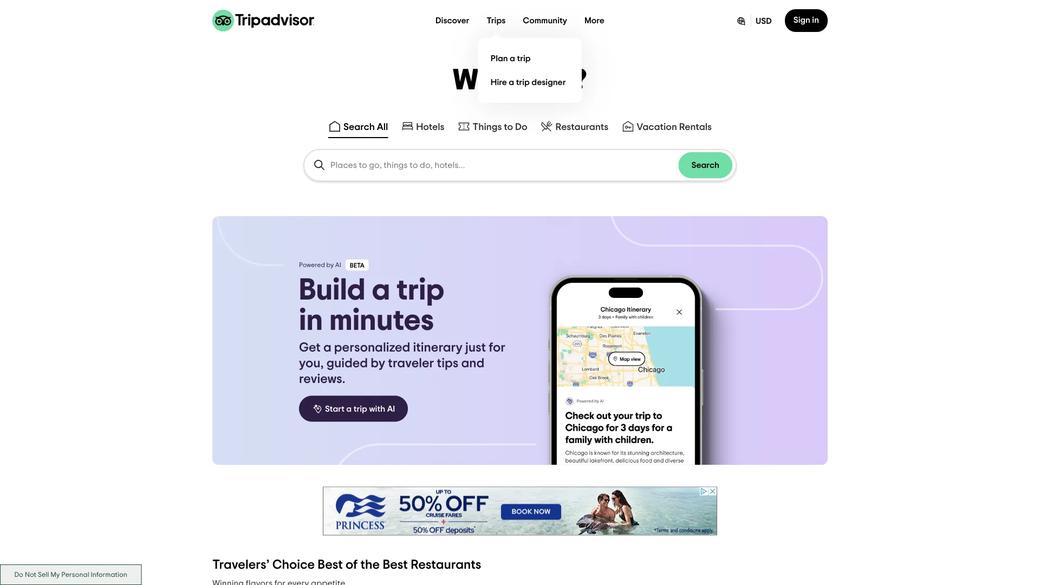 Task type: describe. For each thing, give the bounding box(es) containing it.
search for search all
[[344, 122, 375, 132]]

sign in
[[794, 16, 819, 24]]

search all button
[[326, 118, 390, 138]]

things to do
[[473, 122, 528, 132]]

start a trip with ai button
[[299, 396, 408, 422]]

hotels button
[[399, 118, 447, 138]]

for
[[489, 341, 506, 354]]

more button
[[576, 10, 613, 31]]

trip for plan a trip
[[517, 54, 531, 63]]

things to do button
[[455, 118, 530, 138]]

itinerary
[[413, 341, 463, 354]]

the
[[361, 559, 380, 572]]

not
[[25, 571, 36, 578]]

where
[[453, 66, 540, 95]]

things
[[473, 122, 502, 132]]

to
[[504, 122, 513, 132]]

discover
[[436, 16, 470, 25]]

my
[[51, 571, 60, 578]]

trip for start a trip with ai
[[354, 405, 367, 413]]

all
[[377, 122, 388, 132]]

1 vertical spatial restaurants
[[411, 559, 481, 572]]

0 vertical spatial ai
[[335, 262, 341, 268]]

tab list containing search all
[[0, 115, 1041, 140]]

ai inside button
[[387, 405, 395, 413]]

in inside build a trip in minutes
[[299, 305, 323, 336]]

information
[[91, 571, 127, 578]]

with
[[369, 405, 385, 413]]

you,
[[299, 357, 324, 370]]

a for build
[[372, 275, 390, 305]]

restaurants button
[[538, 118, 611, 138]]

search button
[[679, 152, 733, 178]]

do not sell my personal information
[[14, 571, 127, 578]]

reviews.
[[299, 373, 345, 386]]

start
[[325, 405, 345, 413]]

sign
[[794, 16, 811, 24]]

get
[[299, 341, 321, 354]]

hotels
[[416, 122, 445, 132]]

powered
[[299, 262, 325, 268]]

0 vertical spatial in
[[813, 16, 819, 24]]

plan
[[491, 54, 508, 63]]

search all
[[344, 122, 388, 132]]

just
[[466, 341, 486, 354]]

discover button
[[427, 10, 478, 31]]

sign in link
[[785, 9, 828, 32]]

choice
[[272, 559, 315, 572]]

build a trip in minutes
[[299, 275, 445, 336]]

2 best from the left
[[383, 559, 408, 572]]



Task type: vqa. For each thing, say whether or not it's contained in the screenshot.
bornwithwheels link
no



Task type: locate. For each thing, give the bounding box(es) containing it.
a for hire
[[509, 78, 514, 87]]

vacation rentals link
[[622, 120, 712, 133]]

hire a trip designer
[[491, 78, 566, 87]]

1 horizontal spatial by
[[371, 357, 385, 370]]

more
[[585, 16, 605, 25]]

a right build
[[372, 275, 390, 305]]

a inside 'start a trip with ai' button
[[347, 405, 352, 413]]

trips button
[[478, 10, 514, 31]]

1 horizontal spatial do
[[515, 122, 528, 132]]

0 vertical spatial search
[[344, 122, 375, 132]]

of
[[346, 559, 358, 572]]

travelers' choice best of the best restaurants
[[212, 559, 481, 572]]

a right "get"
[[323, 341, 332, 354]]

vacation rentals button
[[620, 118, 714, 138]]

search image
[[313, 159, 326, 172]]

menu containing plan a trip
[[478, 38, 582, 103]]

designer
[[532, 78, 566, 87]]

do inside button
[[14, 571, 23, 578]]

search down rentals
[[692, 161, 720, 170]]

in right sign
[[813, 16, 819, 24]]

trips
[[487, 16, 506, 25]]

0 horizontal spatial do
[[14, 571, 23, 578]]

plan a trip link
[[487, 47, 573, 70]]

0 horizontal spatial restaurants
[[411, 559, 481, 572]]

to?
[[546, 66, 588, 95]]

best
[[318, 559, 343, 572], [383, 559, 408, 572]]

a inside get a personalized itinerary just for you, guided by traveler tips and reviews.
[[323, 341, 332, 354]]

restaurants link
[[541, 120, 609, 133]]

1 horizontal spatial restaurants
[[556, 122, 609, 132]]

rentals
[[679, 122, 712, 132]]

hire
[[491, 78, 507, 87]]

sell
[[38, 571, 49, 578]]

in
[[813, 16, 819, 24], [299, 305, 323, 336]]

restaurants inside button
[[556, 122, 609, 132]]

start a trip with ai
[[325, 405, 395, 413]]

0 horizontal spatial best
[[318, 559, 343, 572]]

personalized
[[334, 341, 410, 354]]

search for search
[[692, 161, 720, 170]]

1 horizontal spatial ai
[[387, 405, 395, 413]]

1 vertical spatial by
[[371, 357, 385, 370]]

do inside button
[[515, 122, 528, 132]]

do right to
[[515, 122, 528, 132]]

trip for hire a trip designer
[[516, 78, 530, 87]]

0 vertical spatial restaurants
[[556, 122, 609, 132]]

traveler
[[388, 357, 434, 370]]

0 vertical spatial by
[[327, 262, 334, 268]]

tab list
[[0, 115, 1041, 140]]

best right the
[[383, 559, 408, 572]]

a right plan
[[510, 54, 515, 63]]

search search field containing search
[[305, 150, 736, 180]]

best left of
[[318, 559, 343, 572]]

menu
[[478, 38, 582, 103]]

by down personalized
[[371, 357, 385, 370]]

powered by ai
[[299, 262, 341, 268]]

1 horizontal spatial in
[[813, 16, 819, 24]]

in up "get"
[[299, 305, 323, 336]]

do
[[515, 122, 528, 132], [14, 571, 23, 578]]

trip inside build a trip in minutes
[[397, 275, 445, 305]]

search inside search all button
[[344, 122, 375, 132]]

plan a trip
[[491, 54, 531, 63]]

vacation rentals
[[637, 122, 712, 132]]

community button
[[514, 10, 576, 31]]

community
[[523, 16, 567, 25]]

ai right 'with'
[[387, 405, 395, 413]]

usd button
[[727, 9, 781, 32]]

a inside plan a trip link
[[510, 54, 515, 63]]

by inside get a personalized itinerary just for you, guided by traveler tips and reviews.
[[371, 357, 385, 370]]

do left not
[[14, 571, 23, 578]]

1 vertical spatial search
[[692, 161, 720, 170]]

tripadvisor image
[[212, 10, 314, 31]]

a right start
[[347, 405, 352, 413]]

travelers'
[[212, 559, 270, 572]]

1 horizontal spatial search
[[692, 161, 720, 170]]

a for plan
[[510, 54, 515, 63]]

usd
[[756, 17, 772, 25]]

vacation
[[637, 122, 677, 132]]

and
[[461, 357, 485, 370]]

advertisement region
[[323, 487, 718, 536]]

things to do link
[[458, 120, 528, 133]]

1 best from the left
[[318, 559, 343, 572]]

get a personalized itinerary just for you, guided by traveler tips and reviews.
[[299, 341, 506, 386]]

search
[[344, 122, 375, 132], [692, 161, 720, 170]]

trip inside button
[[354, 405, 367, 413]]

where to?
[[453, 66, 588, 95]]

hire a trip designer link
[[487, 70, 573, 94]]

a
[[510, 54, 515, 63], [509, 78, 514, 87], [372, 275, 390, 305], [323, 341, 332, 354], [347, 405, 352, 413]]

a for get
[[323, 341, 332, 354]]

by right powered
[[327, 262, 334, 268]]

search left all
[[344, 122, 375, 132]]

1 vertical spatial ai
[[387, 405, 395, 413]]

personal
[[61, 571, 89, 578]]

build
[[299, 275, 366, 305]]

beta
[[350, 263, 365, 269]]

ai
[[335, 262, 341, 268], [387, 405, 395, 413]]

0 vertical spatial do
[[515, 122, 528, 132]]

a for start
[[347, 405, 352, 413]]

Search search field
[[305, 150, 736, 180], [331, 160, 679, 170]]

1 vertical spatial in
[[299, 305, 323, 336]]

search inside search button
[[692, 161, 720, 170]]

tips
[[437, 357, 459, 370]]

1 vertical spatial do
[[14, 571, 23, 578]]

a right hire
[[509, 78, 514, 87]]

0 horizontal spatial by
[[327, 262, 334, 268]]

trip for build a trip in minutes
[[397, 275, 445, 305]]

0 horizontal spatial in
[[299, 305, 323, 336]]

0 horizontal spatial search
[[344, 122, 375, 132]]

do not sell my personal information button
[[0, 565, 142, 585]]

0 horizontal spatial ai
[[335, 262, 341, 268]]

ai left beta
[[335, 262, 341, 268]]

restaurants
[[556, 122, 609, 132], [411, 559, 481, 572]]

a inside build a trip in minutes
[[372, 275, 390, 305]]

trip
[[517, 54, 531, 63], [516, 78, 530, 87], [397, 275, 445, 305], [354, 405, 367, 413]]

guided
[[327, 357, 368, 370]]

a inside hire a trip designer link
[[509, 78, 514, 87]]

by
[[327, 262, 334, 268], [371, 357, 385, 370]]

minutes
[[329, 305, 434, 336]]

1 horizontal spatial best
[[383, 559, 408, 572]]

hotels link
[[401, 120, 445, 133]]



